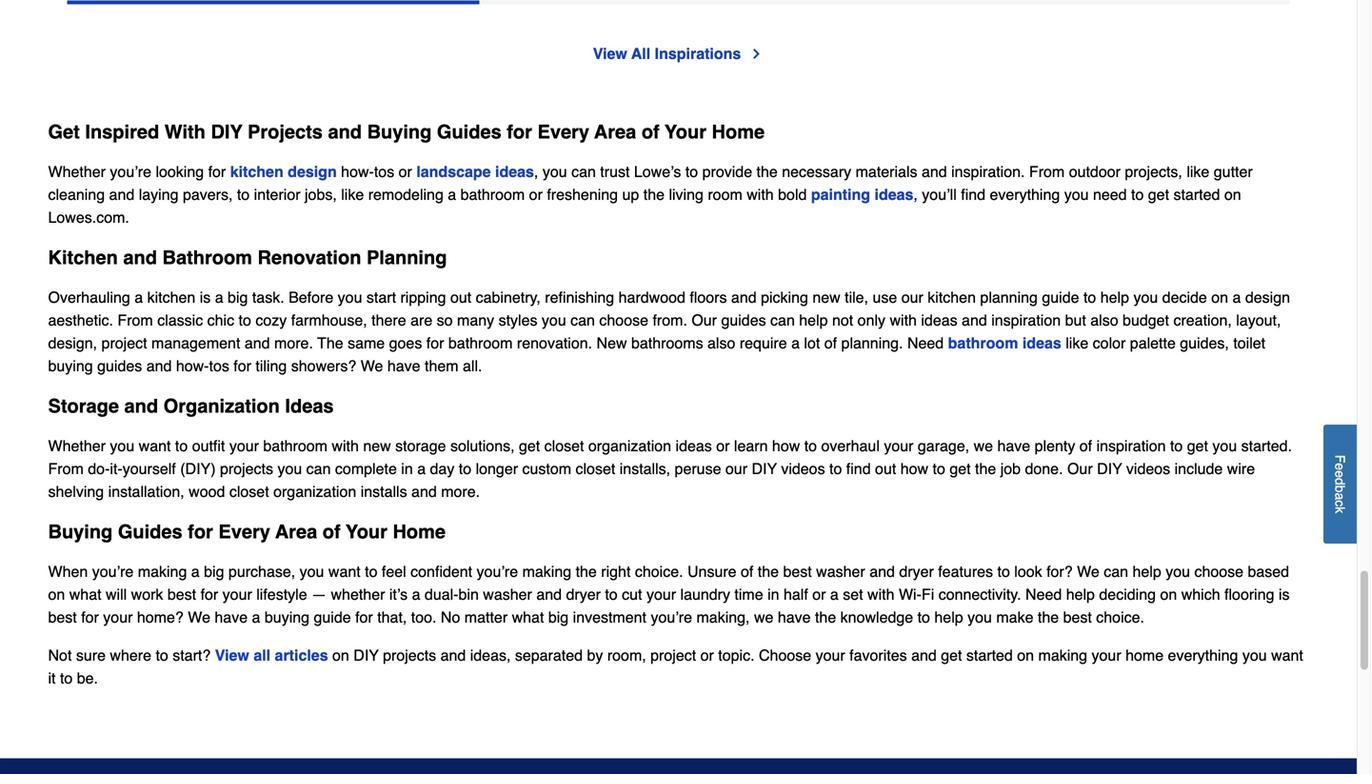 Task type: locate. For each thing, give the bounding box(es) containing it.
require
[[740, 334, 787, 352]]

0 horizontal spatial organization
[[273, 483, 356, 500]]

find inside , you'll find everything you need to get started on lowes.com.
[[961, 186, 986, 203]]

buying inside when you're making a big purchase, you want to feel confident you're making the right choice. unsure of the best washer and dryer features to look for? we can help you choose based on what will work best for your lifestyle — whether it's a dual-bin washer and dryer to cut your laundry time in half or a set with wi-fi connectivity. need help deciding on which flooring is best for your home? we have a buying guide for that, too. no matter what big investment you're making, we have the knowledge to help you make the best choice.
[[265, 609, 310, 626]]

of right plenty
[[1080, 437, 1093, 455]]

in left half
[[768, 586, 780, 603]]

can up deciding
[[1104, 563, 1129, 580]]

help down for? in the bottom right of the page
[[1066, 586, 1095, 603]]

1 horizontal spatial videos
[[1127, 460, 1171, 478]]

in
[[401, 460, 413, 478], [768, 586, 780, 603]]

cozy
[[256, 311, 287, 329]]

ideas
[[495, 163, 534, 180], [875, 186, 914, 203], [921, 311, 958, 329], [1023, 334, 1062, 352], [676, 437, 712, 455]]

the
[[757, 163, 778, 180], [644, 186, 665, 203], [975, 460, 996, 478], [576, 563, 597, 580], [758, 563, 779, 580], [815, 609, 836, 626], [1038, 609, 1059, 626]]

2 whether from the top
[[48, 437, 106, 455]]

from
[[1030, 163, 1065, 180], [118, 311, 153, 329], [48, 460, 84, 478]]

started.
[[1242, 437, 1293, 455]]

0 vertical spatial guide
[[1042, 289, 1080, 306]]

2 vertical spatial like
[[1066, 334, 1089, 352]]

projects inside on diy projects and ideas, separated by room, project or topic. choose your favorites and get started on making your home everything you want it to be.
[[383, 647, 436, 664]]

1 vertical spatial every
[[218, 521, 270, 543]]

0 horizontal spatial design
[[288, 163, 337, 180]]

tile,
[[845, 289, 869, 306]]

unsure
[[688, 563, 737, 580]]

get
[[1148, 186, 1170, 203], [519, 437, 540, 455], [1187, 437, 1209, 455], [950, 460, 971, 478], [941, 647, 962, 664]]

custom
[[522, 460, 572, 478]]

0 vertical spatial need
[[908, 334, 944, 352]]

buying
[[48, 357, 93, 375], [265, 609, 310, 626]]

dual-
[[425, 586, 459, 603]]

dryer up wi- on the right
[[899, 563, 934, 580]]

guides down installation,
[[118, 521, 183, 543]]

1 vertical spatial need
[[1026, 586, 1062, 603]]

job
[[1001, 460, 1021, 478]]

0 vertical spatial guides
[[437, 121, 502, 143]]

buying down lifestyle
[[265, 609, 310, 626]]

of up —
[[323, 521, 341, 543]]

1 vertical spatial new
[[363, 437, 391, 455]]

1 horizontal spatial how-
[[341, 163, 374, 180]]

more. up tiling
[[274, 334, 313, 352]]

guide
[[1042, 289, 1080, 306], [314, 609, 351, 626]]

our inside whether you want to outfit your bathroom with new storage solutions, get closet organization ideas or learn how to overhaul your garage, we have plenty of inspiration to get you started. from do-it-yourself (diy) projects you can complete in a day to longer custom closet installs, peruse our diy videos to find out how to get the job done. our diy videos include wire shelving installation, wood closet organization installs and more.
[[1068, 460, 1093, 478]]

what
[[69, 586, 101, 603], [512, 609, 544, 626]]

for up them
[[426, 334, 444, 352]]

outfit
[[192, 437, 225, 455]]

or left learn on the right of page
[[716, 437, 730, 455]]

more. down day
[[441, 483, 480, 500]]

1 vertical spatial started
[[967, 647, 1013, 664]]

it
[[48, 670, 56, 687]]

, you can trust lowe's to provide the necessary materials and inspiration. from outdoor projects, like gutter cleaning and laying pavers, to interior jobs, like remodeling a bathroom or freshening up the living room with bold
[[48, 163, 1253, 203]]

0 vertical spatial project
[[101, 334, 147, 352]]

videos left include
[[1127, 460, 1171, 478]]

0 vertical spatial guides
[[721, 311, 766, 329]]

diy inside on diy projects and ideas, separated by room, project or topic. choose your favorites and get started on making your home everything you want it to be.
[[354, 647, 379, 664]]

1 vertical spatial also
[[708, 334, 736, 352]]

buying down "design,"
[[48, 357, 93, 375]]

or
[[399, 163, 412, 180], [529, 186, 543, 203], [716, 437, 730, 455], [813, 586, 826, 603], [701, 647, 714, 664]]

budget
[[1123, 311, 1170, 329]]

want up the "yourself"
[[139, 437, 171, 455]]

how- up remodeling
[[341, 163, 374, 180]]

, for you
[[534, 163, 538, 180]]

guides inside "like color palette guides, toilet buying guides and how-tos for tiling showers? we have them all."
[[97, 357, 142, 375]]

0 vertical spatial new
[[813, 289, 841, 306]]

2 horizontal spatial like
[[1187, 163, 1210, 180]]

0 horizontal spatial buying
[[48, 521, 113, 543]]

0 horizontal spatial area
[[275, 521, 317, 543]]

diy down that,
[[354, 647, 379, 664]]

guide inside when you're making a big purchase, you want to feel confident you're making the right choice. unsure of the best washer and dryer features to look for? we can help you choose based on what will work best for your lifestyle — whether it's a dual-bin washer and dryer to cut your laundry time in half or a set with wi-fi connectivity. need help deciding on which flooring is best for your home? we have a buying guide for that, too. no matter what big investment you're making, we have the knowledge to help you make the best choice.
[[314, 609, 351, 626]]

choice.
[[635, 563, 683, 580], [1097, 609, 1145, 626]]

of inside "overhauling a kitchen is a big task. before you start ripping out cabinetry, refinishing hardwood floors and picking new tile, use our kitchen planning guide to help you decide on a design aesthetic. from classic chic to cozy farmhouse, there are so many styles you can choose from. our guides can help not only with ideas and inspiration but also budget creation, layout, design, project management and more. the same goes for bathroom renovation. new bathrooms also require a lot of planning. need"
[[825, 334, 837, 352]]

1 vertical spatial we
[[754, 609, 774, 626]]

1 vertical spatial from
[[118, 311, 153, 329]]

to down garage,
[[933, 460, 946, 478]]

on inside "overhauling a kitchen is a big task. before you start ripping out cabinetry, refinishing hardwood floors and picking new tile, use our kitchen planning guide to help you decide on a design aesthetic. from classic chic to cozy farmhouse, there are so many styles you can choose from. our guides can help not only with ideas and inspiration but also budget creation, layout, design, project management and more. the same goes for bathroom renovation. new bathrooms also require a lot of planning. need"
[[1212, 289, 1229, 306]]

want inside whether you want to outfit your bathroom with new storage solutions, get closet organization ideas or learn how to overhaul your garage, we have plenty of inspiration to get you started. from do-it-yourself (diy) projects you can complete in a day to longer custom closet installs, peruse our diy videos to find out how to get the job done. our diy videos include wire shelving installation, wood closet organization installs and more.
[[139, 437, 171, 455]]

0 vertical spatial projects
[[220, 460, 273, 478]]

0 vertical spatial design
[[288, 163, 337, 180]]

1 horizontal spatial like
[[1066, 334, 1089, 352]]

aesthetic.
[[48, 311, 113, 329]]

0 vertical spatial whether
[[48, 163, 106, 180]]

feel
[[382, 563, 406, 580]]

closet
[[544, 437, 584, 455], [576, 460, 616, 478], [229, 483, 269, 500]]

our
[[902, 289, 924, 306], [726, 460, 748, 478]]

projects
[[220, 460, 273, 478], [383, 647, 436, 664]]

get inside , you'll find everything you need to get started on lowes.com.
[[1148, 186, 1170, 203]]

to left start?
[[156, 647, 168, 664]]

on inside , you'll find everything you need to get started on lowes.com.
[[1225, 186, 1242, 203]]

tos down management
[[209, 357, 229, 375]]

want up whether
[[328, 563, 361, 580]]

0 vertical spatial our
[[902, 289, 924, 306]]

0 vertical spatial inspiration
[[992, 311, 1061, 329]]

you down connectivity.
[[968, 609, 992, 626]]

1 vertical spatial like
[[341, 186, 364, 203]]

kitchen and bathroom renovation planning
[[48, 247, 447, 269]]

like inside "like color palette guides, toilet buying guides and how-tos for tiling showers? we have them all."
[[1066, 334, 1089, 352]]

floors
[[690, 289, 727, 306]]

palette
[[1130, 334, 1176, 352]]

hardwood
[[619, 289, 686, 306]]

you inside , you can trust lowe's to provide the necessary materials and inspiration. from outdoor projects, like gutter cleaning and laying pavers, to interior jobs, like remodeling a bathroom or freshening up the living room with bold
[[543, 163, 567, 180]]

or inside when you're making a big purchase, you want to feel confident you're making the right choice. unsure of the best washer and dryer features to look for? we can help you choose based on what will work best for your lifestyle — whether it's a dual-bin washer and dryer to cut your laundry time in half or a set with wi-fi connectivity. need help deciding on which flooring is best for your home? we have a buying guide for that, too. no matter what big investment you're making, we have the knowledge to help you make the best choice.
[[813, 586, 826, 603]]

is inside "overhauling a kitchen is a big task. before you start ripping out cabinetry, refinishing hardwood floors and picking new tile, use our kitchen planning guide to help you decide on a design aesthetic. from classic chic to cozy farmhouse, there are so many styles you can choose from. our guides can help not only with ideas and inspiration but also budget creation, layout, design, project management and more. the same goes for bathroom renovation. new bathrooms also require a lot of planning. need"
[[200, 289, 211, 306]]

do-
[[88, 460, 110, 478]]

new
[[813, 289, 841, 306], [363, 437, 391, 455]]

0 horizontal spatial dryer
[[566, 586, 601, 603]]

2 horizontal spatial making
[[1039, 647, 1088, 664]]

a left lot
[[792, 334, 800, 352]]

to right day
[[459, 460, 472, 478]]

1 vertical spatial tos
[[209, 357, 229, 375]]

connectivity.
[[939, 586, 1022, 603]]

guide down —
[[314, 609, 351, 626]]

closet up buying guides for every area of your home
[[229, 483, 269, 500]]

can inside whether you want to outfit your bathroom with new storage solutions, get closet organization ideas or learn how to overhaul your garage, we have plenty of inspiration to get you started. from do-it-yourself (diy) projects you can complete in a day to longer custom closet installs, peruse our diy videos to find out how to get the job done. our diy videos include wire shelving installation, wood closet organization installs and more.
[[306, 460, 331, 478]]

0 horizontal spatial choose
[[599, 311, 649, 329]]

0 horizontal spatial view
[[215, 647, 249, 664]]

1 vertical spatial how-
[[176, 357, 209, 375]]

washer
[[816, 563, 866, 580], [483, 586, 532, 603]]

inspiration down planning
[[992, 311, 1061, 329]]

1 vertical spatial our
[[726, 460, 748, 478]]

interior
[[254, 186, 301, 203]]

bathroom down ideas
[[263, 437, 328, 455]]

0 vertical spatial ,
[[534, 163, 538, 180]]

the left the knowledge
[[815, 609, 836, 626]]

1 horizontal spatial our
[[902, 289, 924, 306]]

0 horizontal spatial new
[[363, 437, 391, 455]]

decide
[[1163, 289, 1208, 306]]

0 vertical spatial how
[[772, 437, 800, 455]]

1 vertical spatial view
[[215, 647, 249, 664]]

0 horizontal spatial also
[[708, 334, 736, 352]]

tos up remodeling
[[374, 163, 395, 180]]

guide inside "overhauling a kitchen is a big task. before you start ripping out cabinetry, refinishing hardwood floors and picking new tile, use our kitchen planning guide to help you decide on a design aesthetic. from classic chic to cozy farmhouse, there are so many styles you can choose from. our guides can help not only with ideas and inspiration but also budget creation, layout, design, project management and more. the same goes for bathroom renovation. new bathrooms also require a lot of planning. need"
[[1042, 289, 1080, 306]]

a left set
[[830, 586, 839, 603]]

diy down learn on the right of page
[[752, 460, 777, 478]]

making left home
[[1039, 647, 1088, 664]]

we down "time"
[[754, 609, 774, 626]]

landscape
[[417, 163, 491, 180]]

0 vertical spatial home
[[712, 121, 765, 143]]

painting ideas
[[811, 186, 914, 203]]

from inside "overhauling a kitchen is a big task. before you start ripping out cabinetry, refinishing hardwood floors and picking new tile, use our kitchen planning guide to help you decide on a design aesthetic. from classic chic to cozy farmhouse, there are so many styles you can choose from. our guides can help not only with ideas and inspiration but also budget creation, layout, design, project management and more. the same goes for bathroom renovation. new bathrooms also require a lot of planning. need"
[[118, 311, 153, 329]]

1 horizontal spatial find
[[961, 186, 986, 203]]

e up 'd'
[[1333, 463, 1348, 470]]

design
[[288, 163, 337, 180], [1246, 289, 1291, 306]]

for left tiling
[[234, 357, 251, 375]]

a left day
[[417, 460, 426, 478]]

there
[[372, 311, 406, 329]]

we
[[974, 437, 993, 455], [754, 609, 774, 626]]

with
[[747, 186, 774, 203], [890, 311, 917, 329], [332, 437, 359, 455], [868, 586, 895, 603]]

1 horizontal spatial inspiration
[[1097, 437, 1166, 455]]

1 vertical spatial our
[[1068, 460, 1093, 478]]

1 videos from the left
[[781, 460, 825, 478]]

0 horizontal spatial guides
[[97, 357, 142, 375]]

to inside on diy projects and ideas, separated by room, project or topic. choose your favorites and get started on making your home everything you want it to be.
[[60, 670, 73, 687]]

like left gutter
[[1187, 163, 1210, 180]]

styles
[[499, 311, 538, 329]]

find inside whether you want to outfit your bathroom with new storage solutions, get closet organization ideas or learn how to overhaul your garage, we have plenty of inspiration to get you started. from do-it-yourself (diy) projects you can complete in a day to longer custom closet installs, peruse our diy videos to find out how to get the job done. our diy videos include wire shelving installation, wood closet organization installs and more.
[[847, 460, 871, 478]]

started
[[1174, 186, 1220, 203], [967, 647, 1013, 664]]

1 horizontal spatial new
[[813, 289, 841, 306]]

goes
[[389, 334, 422, 352]]

living
[[669, 186, 704, 203]]

whether up cleaning
[[48, 163, 106, 180]]

home up provide
[[712, 121, 765, 143]]

0 horizontal spatial what
[[69, 586, 101, 603]]

1 vertical spatial buying
[[265, 609, 310, 626]]

guides,
[[1180, 334, 1230, 352]]

need
[[908, 334, 944, 352], [1026, 586, 1062, 603]]

1 vertical spatial in
[[768, 586, 780, 603]]

whether inside whether you want to outfit your bathroom with new storage solutions, get closet organization ideas or learn how to overhaul your garage, we have plenty of inspiration to get you started. from do-it-yourself (diy) projects you can complete in a day to longer custom closet installs, peruse our diy videos to find out how to get the job done. our diy videos include wire shelving installation, wood closet organization installs and more.
[[48, 437, 106, 455]]

, inside , you can trust lowe's to provide the necessary materials and inspiration. from outdoor projects, like gutter cleaning and laying pavers, to interior jobs, like remodeling a bathroom or freshening up the living room with bold
[[534, 163, 538, 180]]

from inside , you can trust lowe's to provide the necessary materials and inspiration. from outdoor projects, like gutter cleaning and laying pavers, to interior jobs, like remodeling a bathroom or freshening up the living room with bold
[[1030, 163, 1065, 180]]

washer up matter
[[483, 586, 532, 603]]

planning.
[[842, 334, 903, 352]]

for inside "like color palette guides, toilet buying guides and how-tos for tiling showers? we have them all."
[[234, 357, 251, 375]]

on left which
[[1161, 586, 1177, 603]]

no
[[441, 609, 460, 626]]

you up which
[[1166, 563, 1191, 580]]

garage,
[[918, 437, 970, 455]]

our right use
[[902, 289, 924, 306]]

kitchen up classic at the left top
[[147, 289, 195, 306]]

need inside "overhauling a kitchen is a big task. before you start ripping out cabinetry, refinishing hardwood floors and picking new tile, use our kitchen planning guide to help you decide on a design aesthetic. from classic chic to cozy farmhouse, there are so many styles you can choose from. our guides can help not only with ideas and inspiration but also budget creation, layout, design, project management and more. the same goes for bathroom renovation. new bathrooms also require a lot of planning. need"
[[908, 334, 944, 352]]

bold
[[778, 186, 807, 203]]

0 horizontal spatial our
[[692, 311, 717, 329]]

confident
[[411, 563, 473, 580]]

half
[[784, 586, 808, 603]]

home up confident
[[393, 521, 446, 543]]

is down the "based"
[[1279, 586, 1290, 603]]

our inside whether you want to outfit your bathroom with new storage solutions, get closet organization ideas or learn how to overhaul your garage, we have plenty of inspiration to get you started. from do-it-yourself (diy) projects you can complete in a day to longer custom closet installs, peruse our diy videos to find out how to get the job done. our diy videos include wire shelving installation, wood closet organization installs and more.
[[726, 460, 748, 478]]

it-
[[110, 460, 123, 478]]

buying guides for every area of your home
[[48, 521, 446, 543]]

design up jobs, at the left of page
[[288, 163, 337, 180]]

and up the separated
[[537, 586, 562, 603]]

1 vertical spatial find
[[847, 460, 871, 478]]

chevron right image
[[749, 46, 764, 61]]

0 vertical spatial buying
[[367, 121, 432, 143]]

2 horizontal spatial want
[[1272, 647, 1304, 664]]

0 horizontal spatial projects
[[220, 460, 273, 478]]

get up include
[[1187, 437, 1209, 455]]

1 horizontal spatial need
[[1026, 586, 1062, 603]]

1 horizontal spatial design
[[1246, 289, 1291, 306]]

and down management
[[146, 357, 172, 375]]

scrollbar
[[67, 0, 480, 4]]

from up shelving
[[48, 460, 84, 478]]

0 horizontal spatial more.
[[274, 334, 313, 352]]

0 vertical spatial buying
[[48, 357, 93, 375]]

lifestyle
[[256, 586, 307, 603]]

deciding
[[1100, 586, 1156, 603]]

to up but
[[1084, 289, 1097, 306]]

ideas inside whether you want to outfit your bathroom with new storage solutions, get closet organization ideas or learn how to overhaul your garage, we have plenty of inspiration to get you started. from do-it-yourself (diy) projects you can complete in a day to longer custom closet installs, peruse our diy videos to find out how to get the job done. our diy videos include wire shelving installation, wood closet organization installs and more.
[[676, 437, 712, 455]]

0 vertical spatial is
[[200, 289, 211, 306]]

you up budget
[[1134, 289, 1158, 306]]

1 horizontal spatial buying
[[265, 609, 310, 626]]

ripping
[[400, 289, 446, 306]]

and up the knowledge
[[870, 563, 895, 580]]

0 vertical spatial more.
[[274, 334, 313, 352]]

for
[[507, 121, 532, 143], [208, 163, 226, 180], [426, 334, 444, 352], [234, 357, 251, 375], [188, 521, 213, 543], [201, 586, 218, 603], [81, 609, 99, 626], [355, 609, 373, 626]]

1 horizontal spatial we
[[974, 437, 993, 455]]

0 horizontal spatial inspiration
[[992, 311, 1061, 329]]

and up you'll
[[922, 163, 947, 180]]

1 horizontal spatial guides
[[721, 311, 766, 329]]

, inside , you'll find everything you need to get started on lowes.com.
[[914, 186, 918, 203]]

more. inside whether you want to outfit your bathroom with new storage solutions, get closet organization ideas or learn how to overhaul your garage, we have plenty of inspiration to get you started. from do-it-yourself (diy) projects you can complete in a day to longer custom closet installs, peruse our diy videos to find out how to get the job done. our diy videos include wire shelving installation, wood closet organization installs and more.
[[441, 483, 480, 500]]

our down plenty
[[1068, 460, 1093, 478]]

1 horizontal spatial tos
[[374, 163, 395, 180]]

0 horizontal spatial is
[[200, 289, 211, 306]]

1 vertical spatial projects
[[383, 647, 436, 664]]

inspiration inside whether you want to outfit your bathroom with new storage solutions, get closet organization ideas or learn how to overhaul your garage, we have plenty of inspiration to get you started. from do-it-yourself (diy) projects you can complete in a day to longer custom closet installs, peruse our diy videos to find out how to get the job done. our diy videos include wire shelving installation, wood closet organization installs and more.
[[1097, 437, 1166, 455]]

ideas inside "overhauling a kitchen is a big task. before you start ripping out cabinetry, refinishing hardwood floors and picking new tile, use our kitchen planning guide to help you decide on a design aesthetic. from classic chic to cozy farmhouse, there are so many styles you can choose from. our guides can help not only with ideas and inspiration but also budget creation, layout, design, project management and more. the same goes for bathroom renovation. new bathrooms also require a lot of planning. need"
[[921, 311, 958, 329]]

have inside "like color palette guides, toilet buying guides and how-tos for tiling showers? we have them all."
[[388, 357, 421, 375]]

start?
[[173, 647, 211, 664]]

0 horizontal spatial need
[[908, 334, 944, 352]]

c
[[1333, 500, 1348, 507]]

and down day
[[412, 483, 437, 500]]

which
[[1182, 586, 1221, 603]]

out up 'many' on the top left of page
[[450, 289, 472, 306]]

by
[[587, 647, 603, 664]]

installs
[[361, 483, 407, 500]]

our inside "overhauling a kitchen is a big task. before you start ripping out cabinetry, refinishing hardwood floors and picking new tile, use our kitchen planning guide to help you decide on a design aesthetic. from classic chic to cozy farmhouse, there are so many styles you can choose from. our guides can help not only with ideas and inspiration but also budget creation, layout, design, project management and more. the same goes for bathroom renovation. new bathrooms also require a lot of planning. need"
[[692, 311, 717, 329]]

with
[[165, 121, 206, 143]]

for down wood
[[188, 521, 213, 543]]

area
[[594, 121, 636, 143], [275, 521, 317, 543]]

1 vertical spatial what
[[512, 609, 544, 626]]

1 horizontal spatial everything
[[1168, 647, 1239, 664]]

1 whether from the top
[[48, 163, 106, 180]]

you're down laundry
[[651, 609, 692, 626]]

diy
[[211, 121, 242, 143], [752, 460, 777, 478], [1097, 460, 1123, 478], [354, 647, 379, 664]]

help down connectivity.
[[935, 609, 964, 626]]

toilet
[[1234, 334, 1266, 352]]

make
[[997, 609, 1034, 626]]

whether for whether you want to outfit your bathroom with new storage solutions, get closet organization ideas or learn how to overhaul your garage, we have plenty of inspiration to get you started. from do-it-yourself (diy) projects you can complete in a day to longer custom closet installs, peruse our diy videos to find out how to get the job done. our diy videos include wire shelving installation, wood closet organization installs and more.
[[48, 437, 106, 455]]

best
[[783, 563, 812, 580], [168, 586, 196, 603], [48, 609, 77, 626], [1064, 609, 1092, 626]]

making up work
[[138, 563, 187, 580]]

you up farmhouse,
[[338, 289, 362, 306]]

complete
[[335, 460, 397, 478]]

more. inside "overhauling a kitchen is a big task. before you start ripping out cabinetry, refinishing hardwood floors and picking new tile, use our kitchen planning guide to help you decide on a design aesthetic. from classic chic to cozy farmhouse, there are so many styles you can choose from. our guides can help not only with ideas and inspiration but also budget creation, layout, design, project management and more. the same goes for bathroom renovation. new bathrooms also require a lot of planning. need"
[[274, 334, 313, 352]]

,
[[534, 163, 538, 180], [914, 186, 918, 203]]

you down flooring
[[1243, 647, 1267, 664]]

you
[[543, 163, 567, 180], [1065, 186, 1089, 203], [338, 289, 362, 306], [1134, 289, 1158, 306], [542, 311, 566, 329], [110, 437, 134, 455], [1213, 437, 1237, 455], [278, 460, 302, 478], [300, 563, 324, 580], [1166, 563, 1191, 580], [968, 609, 992, 626], [1243, 647, 1267, 664]]

when
[[48, 563, 88, 580]]

to down overhaul
[[830, 460, 842, 478]]

0 vertical spatial from
[[1030, 163, 1065, 180]]

home?
[[137, 609, 184, 626]]

new up not
[[813, 289, 841, 306]]

we
[[361, 357, 383, 375], [1077, 563, 1100, 580], [188, 609, 210, 626]]

view all inspirations
[[593, 45, 741, 62]]

videos down overhaul
[[781, 460, 825, 478]]

all
[[631, 45, 651, 62]]

you inside on diy projects and ideas, separated by room, project or topic. choose your favorites and get started on making your home everything you want it to be.
[[1243, 647, 1267, 664]]

a down landscape
[[448, 186, 456, 203]]

not
[[48, 647, 72, 664]]

your down installs
[[346, 521, 388, 543]]

2 vertical spatial from
[[48, 460, 84, 478]]

not
[[832, 311, 854, 329]]

projects down too. at the left of page
[[383, 647, 436, 664]]

2 vertical spatial we
[[188, 609, 210, 626]]

0 vertical spatial choose
[[599, 311, 649, 329]]

bathroom
[[461, 186, 525, 203], [449, 334, 513, 352], [948, 334, 1019, 352], [263, 437, 328, 455]]

0 horizontal spatial every
[[218, 521, 270, 543]]

1 vertical spatial everything
[[1168, 647, 1239, 664]]

like down but
[[1066, 334, 1089, 352]]

everything inside , you'll find everything you need to get started on lowes.com.
[[990, 186, 1060, 203]]

1 horizontal spatial want
[[328, 563, 361, 580]]

get down connectivity.
[[941, 647, 962, 664]]

1 vertical spatial choose
[[1195, 563, 1244, 580]]

started down gutter
[[1174, 186, 1220, 203]]

for inside "overhauling a kitchen is a big task. before you start ripping out cabinetry, refinishing hardwood floors and picking new tile, use our kitchen planning guide to help you decide on a design aesthetic. from classic chic to cozy farmhouse, there are so many styles you can choose from. our guides can help not only with ideas and inspiration but also budget creation, layout, design, project management and more. the same goes for bathroom renovation. new bathrooms also require a lot of planning. need"
[[426, 334, 444, 352]]

0 horizontal spatial we
[[754, 609, 774, 626]]

classic
[[157, 311, 203, 329]]

more.
[[274, 334, 313, 352], [441, 483, 480, 500]]

or right half
[[813, 586, 826, 603]]

0 horizontal spatial guides
[[118, 521, 183, 543]]

bathroom down landscape ideas 'link'
[[461, 186, 525, 203]]

like right jobs, at the left of page
[[341, 186, 364, 203]]

1 vertical spatial project
[[651, 647, 696, 664]]

like
[[1187, 163, 1210, 180], [341, 186, 364, 203], [1066, 334, 1089, 352]]

0 horizontal spatial want
[[139, 437, 171, 455]]

0 vertical spatial we
[[974, 437, 993, 455]]

1 vertical spatial we
[[1077, 563, 1100, 580]]

1 horizontal spatial ,
[[914, 186, 918, 203]]

get up the custom
[[519, 437, 540, 455]]

them
[[425, 357, 459, 375]]

or inside , you can trust lowe's to provide the necessary materials and inspiration. from outdoor projects, like gutter cleaning and laying pavers, to interior jobs, like remodeling a bathroom or freshening up the living room with bold
[[529, 186, 543, 203]]

0 vertical spatial also
[[1091, 311, 1119, 329]]

1 horizontal spatial out
[[875, 460, 897, 478]]

a right 'overhauling'
[[135, 289, 143, 306]]

every
[[538, 121, 590, 143], [218, 521, 270, 543]]

whether up 'do-'
[[48, 437, 106, 455]]

closet right the custom
[[576, 460, 616, 478]]

ideas
[[285, 395, 334, 417]]

new up complete
[[363, 437, 391, 455]]

the inside whether you want to outfit your bathroom with new storage solutions, get closet organization ideas or learn how to overhaul your garage, we have plenty of inspiration to get you started. from do-it-yourself (diy) projects you can complete in a day to longer custom closet installs, peruse our diy videos to find out how to get the job done. our diy videos include wire shelving installation, wood closet organization installs and more.
[[975, 460, 996, 478]]

0 vertical spatial started
[[1174, 186, 1220, 203]]



Task type: describe. For each thing, give the bounding box(es) containing it.
sure
[[76, 647, 106, 664]]

design inside "overhauling a kitchen is a big task. before you start ripping out cabinetry, refinishing hardwood floors and picking new tile, use our kitchen planning guide to help you decide on a design aesthetic. from classic chic to cozy farmhouse, there are so many styles you can choose from. our guides can help not only with ideas and inspiration but also budget creation, layout, design, project management and more. the same goes for bathroom renovation. new bathrooms also require a lot of planning. need"
[[1246, 289, 1291, 306]]

bin
[[459, 586, 479, 603]]

start
[[367, 289, 396, 306]]

0 vertical spatial closet
[[544, 437, 584, 455]]

gutter
[[1214, 163, 1253, 180]]

for right work
[[201, 586, 218, 603]]

have down half
[[778, 609, 811, 626]]

you'll
[[922, 186, 957, 203]]

0 horizontal spatial kitchen
[[147, 289, 195, 306]]

making,
[[697, 609, 750, 626]]

making inside on diy projects and ideas, separated by room, project or topic. choose your favorites and get started on making your home everything you want it to be.
[[1039, 647, 1088, 664]]

have down purchase,
[[215, 609, 248, 626]]

diy right the with on the left of page
[[211, 121, 242, 143]]

started inside on diy projects and ideas, separated by room, project or topic. choose your favorites and get started on making your home everything you want it to be.
[[967, 647, 1013, 664]]

1 horizontal spatial choice.
[[1097, 609, 1145, 626]]

2 horizontal spatial we
[[1077, 563, 1100, 580]]

projects inside whether you want to outfit your bathroom with new storage solutions, get closet organization ideas or learn how to overhaul your garage, we have plenty of inspiration to get you started. from do-it-yourself (diy) projects you can complete in a day to longer custom closet installs, peruse our diy videos to find out how to get the job done. our diy videos include wire shelving installation, wood closet organization installs and more.
[[220, 460, 273, 478]]

best down for? in the bottom right of the page
[[1064, 609, 1092, 626]]

of inside whether you want to outfit your bathroom with new storage solutions, get closet organization ideas or learn how to overhaul your garage, we have plenty of inspiration to get you started. from do-it-yourself (diy) projects you can complete in a day to longer custom closet installs, peruse our diy videos to find out how to get the job done. our diy videos include wire shelving installation, wood closet organization installs and more.
[[1080, 437, 1093, 455]]

of inside when you're making a big purchase, you want to feel confident you're making the right choice. unsure of the best washer and dryer features to look for? we can help you choose based on what will work best for your lifestyle — whether it's a dual-bin washer and dryer to cut your laundry time in half or a set with wi-fi connectivity. need help deciding on which flooring is best for your home? we have a buying guide for that, too. no matter what big investment you're making, we have the knowledge to help you make the best choice.
[[741, 563, 754, 580]]

0 vertical spatial every
[[538, 121, 590, 143]]

best up home?
[[168, 586, 196, 603]]

a inside whether you want to outfit your bathroom with new storage solutions, get closet organization ideas or learn how to overhaul your garage, we have plenty of inspiration to get you started. from do-it-yourself (diy) projects you can complete in a day to longer custom closet installs, peruse our diy videos to find out how to get the job done. our diy videos include wire shelving installation, wood closet organization installs and more.
[[417, 460, 426, 478]]

you inside , you'll find everything you need to get started on lowes.com.
[[1065, 186, 1089, 203]]

out inside whether you want to outfit your bathroom with new storage solutions, get closet organization ideas or learn how to overhaul your garage, we have plenty of inspiration to get you started. from do-it-yourself (diy) projects you can complete in a day to longer custom closet installs, peruse our diy videos to find out how to get the job done. our diy videos include wire shelving installation, wood closet organization installs and more.
[[875, 460, 897, 478]]

your left home
[[1092, 647, 1122, 664]]

project inside "overhauling a kitchen is a big task. before you start ripping out cabinetry, refinishing hardwood floors and picking new tile, use our kitchen planning guide to help you decide on a design aesthetic. from classic chic to cozy farmhouse, there are so many styles you can choose from. our guides can help not only with ideas and inspiration but also budget creation, layout, design, project management and more. the same goes for bathroom renovation. new bathrooms also require a lot of planning. need"
[[101, 334, 147, 352]]

everything inside on diy projects and ideas, separated by room, project or topic. choose your favorites and get started on making your home everything you want it to be.
[[1168, 647, 1239, 664]]

the right make
[[1038, 609, 1059, 626]]

guides inside "overhauling a kitchen is a big task. before you start ripping out cabinetry, refinishing hardwood floors and picking new tile, use our kitchen planning guide to help you decide on a design aesthetic. from classic chic to cozy farmhouse, there are so many styles you can choose from. our guides can help not only with ideas and inspiration but also budget creation, layout, design, project management and more. the same goes for bathroom renovation. new bathrooms also require a lot of planning. need"
[[721, 311, 766, 329]]

laying
[[139, 186, 179, 203]]

inspiration inside "overhauling a kitchen is a big task. before you start ripping out cabinetry, refinishing hardwood floors and picking new tile, use our kitchen planning guide to help you decide on a design aesthetic. from classic chic to cozy farmhouse, there are so many styles you can choose from. our guides can help not only with ideas and inspiration but also budget creation, layout, design, project management and more. the same goes for bathroom renovation. new bathrooms also require a lot of planning. need"
[[992, 311, 1061, 329]]

1 vertical spatial area
[[275, 521, 317, 543]]

0 vertical spatial washer
[[816, 563, 866, 580]]

0 vertical spatial how-
[[341, 163, 374, 180]]

choose inside "overhauling a kitchen is a big task. before you start ripping out cabinetry, refinishing hardwood floors and picking new tile, use our kitchen planning guide to help you decide on a design aesthetic. from classic chic to cozy farmhouse, there are so many styles you can choose from. our guides can help not only with ideas and inspiration but also budget creation, layout, design, project management and more. the same goes for bathroom renovation. new bathrooms also require a lot of planning. need"
[[599, 311, 649, 329]]

overhaul
[[821, 437, 880, 455]]

for up pavers,
[[208, 163, 226, 180]]

0 horizontal spatial choice.
[[635, 563, 683, 580]]

1 e from the top
[[1333, 463, 1348, 470]]

help up deciding
[[1133, 563, 1162, 580]]

diy right done.
[[1097, 460, 1123, 478]]

on down make
[[1017, 647, 1034, 664]]

new inside "overhauling a kitchen is a big task. before you start ripping out cabinetry, refinishing hardwood floors and picking new tile, use our kitchen planning guide to help you decide on a design aesthetic. from classic chic to cozy farmhouse, there are so many styles you can choose from. our guides can help not only with ideas and inspiration but also budget creation, layout, design, project management and more. the same goes for bathroom renovation. new bathrooms also require a lot of planning. need"
[[813, 289, 841, 306]]

1 horizontal spatial home
[[712, 121, 765, 143]]

ideas down planning
[[1023, 334, 1062, 352]]

out inside "overhauling a kitchen is a big task. before you start ripping out cabinetry, refinishing hardwood floors and picking new tile, use our kitchen planning guide to help you decide on a design aesthetic. from classic chic to cozy farmhouse, there are so many styles you can choose from. our guides can help not only with ideas and inspiration but also budget creation, layout, design, project management and more. the same goes for bathroom renovation. new bathrooms also require a lot of planning. need"
[[450, 289, 472, 306]]

many
[[457, 311, 494, 329]]

a inside , you can trust lowe's to provide the necessary materials and inspiration. from outdoor projects, like gutter cleaning and laying pavers, to interior jobs, like remodeling a bathroom or freshening up the living room with bold
[[448, 186, 456, 203]]

or inside on diy projects and ideas, separated by room, project or topic. choose your favorites and get started on making your home everything you want it to be.
[[701, 647, 714, 664]]

can inside when you're making a big purchase, you want to feel confident you're making the right choice. unsure of the best washer and dryer features to look for? we can help you choose based on what will work best for your lifestyle — whether it's a dual-bin washer and dryer to cut your laundry time in half or a set with wi-fi connectivity. need help deciding on which flooring is best for your home? we have a buying guide for that, too. no matter what big investment you're making, we have the knowledge to help you make the best choice.
[[1104, 563, 1129, 580]]

overhauling a kitchen is a big task. before you start ripping out cabinetry, refinishing hardwood floors and picking new tile, use our kitchen planning guide to help you decide on a design aesthetic. from classic chic to cozy farmhouse, there are so many styles you can choose from. our guides can help not only with ideas and inspiration but also budget creation, layout, design, project management and more. the same goes for bathroom renovation. new bathrooms also require a lot of planning. need
[[48, 289, 1291, 352]]

we inside whether you want to outfit your bathroom with new storage solutions, get closet organization ideas or learn how to overhaul your garage, we have plenty of inspiration to get you started. from do-it-yourself (diy) projects you can complete in a day to longer custom closet installs, peruse our diy videos to find out how to get the job done. our diy videos include wire shelving installation, wood closet organization installs and more.
[[974, 437, 993, 455]]

painting
[[811, 186, 871, 203]]

need inside when you're making a big purchase, you want to feel confident you're making the right choice. unsure of the best washer and dryer features to look for? we can help you choose based on what will work best for your lifestyle — whether it's a dual-bin washer and dryer to cut your laundry time in half or a set with wi-fi connectivity. need help deciding on which flooring is best for your home? we have a buying guide for that, too. no matter what big investment you're making, we have the knowledge to help you make the best choice.
[[1026, 586, 1062, 603]]

0 vertical spatial tos
[[374, 163, 395, 180]]

a inside button
[[1333, 493, 1348, 500]]

tiling
[[256, 357, 287, 375]]

cabinetry,
[[476, 289, 541, 306]]

jobs,
[[305, 186, 337, 203]]

the right provide
[[757, 163, 778, 180]]

your right cut
[[647, 586, 676, 603]]

wire
[[1227, 460, 1255, 478]]

showers?
[[291, 357, 356, 375]]

but
[[1065, 311, 1087, 329]]

cut
[[622, 586, 642, 603]]

planning
[[367, 247, 447, 269]]

0 horizontal spatial big
[[204, 563, 224, 580]]

will
[[106, 586, 127, 603]]

you up wire
[[1213, 437, 1237, 455]]

on diy projects and ideas, separated by room, project or topic. choose your favorites and get started on making your home everything you want it to be.
[[48, 647, 1304, 687]]

shelving
[[48, 483, 104, 500]]

tos inside "like color palette guides, toilet buying guides and how-tos for tiling showers? we have them all."
[[209, 357, 229, 375]]

ideas down materials
[[875, 186, 914, 203]]

overhauling
[[48, 289, 130, 306]]

or inside whether you want to outfit your bathroom with new storage solutions, get closet organization ideas or learn how to overhaul your garage, we have plenty of inspiration to get you started. from do-it-yourself (diy) projects you can complete in a day to longer custom closet installs, peruse our diy videos to find out how to get the job done. our diy videos include wire shelving installation, wood closet organization installs and more.
[[716, 437, 730, 455]]

f
[[1333, 455, 1348, 463]]

purchase,
[[229, 563, 295, 580]]

a down lifestyle
[[252, 609, 260, 626]]

is inside when you're making a big purchase, you want to feel confident you're making the right choice. unsure of the best washer and dryer features to look for? we can help you choose based on what will work best for your lifestyle — whether it's a dual-bin washer and dryer to cut your laundry time in half or a set with wi-fi connectivity. need help deciding on which flooring is best for your home? we have a buying guide for that, too. no matter what big investment you're making, we have the knowledge to help you make the best choice.
[[1279, 586, 1290, 603]]

to right chic
[[239, 311, 251, 329]]

management
[[151, 334, 240, 352]]

bathroom inside , you can trust lowe's to provide the necessary materials and inspiration. from outdoor projects, like gutter cleaning and laying pavers, to interior jobs, like remodeling a bathroom or freshening up the living room with bold
[[461, 186, 525, 203]]

the left right
[[576, 563, 597, 580]]

2 e from the top
[[1333, 470, 1348, 478]]

flooring
[[1225, 586, 1275, 603]]

1 horizontal spatial kitchen
[[230, 163, 284, 180]]

can down refinishing
[[571, 311, 595, 329]]

1 vertical spatial closet
[[576, 460, 616, 478]]

whether for whether you're looking for kitchen design how-tos or landscape ideas
[[48, 163, 106, 180]]

1 horizontal spatial also
[[1091, 311, 1119, 329]]

landscape ideas link
[[417, 163, 534, 180]]

storage
[[48, 395, 119, 417]]

you up —
[[300, 563, 324, 580]]

not sure where to start? view all articles
[[48, 647, 328, 664]]

your right outfit
[[229, 437, 259, 455]]

2 horizontal spatial kitchen
[[928, 289, 976, 306]]

room,
[[607, 647, 646, 664]]

for up the sure
[[81, 609, 99, 626]]

inspiration.
[[952, 163, 1025, 180]]

day
[[430, 460, 455, 478]]

started inside , you'll find everything you need to get started on lowes.com.
[[1174, 186, 1220, 203]]

to left the feel
[[365, 563, 378, 580]]

want inside when you're making a big purchase, you want to feel confident you're making the right choice. unsure of the best washer and dryer features to look for? we can help you choose based on what will work best for your lifestyle — whether it's a dual-bin washer and dryer to cut your laundry time in half or a set with wi-fi connectivity. need help deciding on which flooring is best for your home? we have a buying guide for that, too. no matter what big investment you're making, we have the knowledge to help you make the best choice.
[[328, 563, 361, 580]]

right
[[601, 563, 631, 580]]

0 vertical spatial dryer
[[899, 563, 934, 580]]

0 vertical spatial area
[[594, 121, 636, 143]]

bathroom inside "overhauling a kitchen is a big task. before you start ripping out cabinetry, refinishing hardwood floors and picking new tile, use our kitchen planning guide to help you decide on a design aesthetic. from classic chic to cozy farmhouse, there are so many styles you can choose from. our guides can help not only with ideas and inspiration but also budget creation, layout, design, project management and more. the same goes for bathroom renovation. new bathrooms also require a lot of planning. need"
[[449, 334, 513, 352]]

in inside when you're making a big purchase, you want to feel confident you're making the right choice. unsure of the best washer and dryer features to look for? we can help you choose based on what will work best for your lifestyle — whether it's a dual-bin washer and dryer to cut your laundry time in half or a set with wi-fi connectivity. need help deciding on which flooring is best for your home? we have a buying guide for that, too. no matter what big investment you're making, we have the knowledge to help you make the best choice.
[[768, 586, 780, 603]]

a up chic
[[215, 289, 223, 306]]

it's
[[389, 586, 408, 603]]

design,
[[48, 334, 97, 352]]

to left overhaul
[[805, 437, 817, 455]]

with inside whether you want to outfit your bathroom with new storage solutions, get closet organization ideas or learn how to overhaul your garage, we have plenty of inspiration to get you started. from do-it-yourself (diy) projects you can complete in a day to longer custom closet installs, peruse our diy videos to find out how to get the job done. our diy videos include wire shelving installation, wood closet organization installs and more.
[[332, 437, 359, 455]]

and right floors
[[731, 289, 757, 306]]

1 vertical spatial washer
[[483, 586, 532, 603]]

can inside , you can trust lowe's to provide the necessary materials and inspiration. from outdoor projects, like gutter cleaning and laying pavers, to interior jobs, like remodeling a bathroom or freshening up the living room with bold
[[572, 163, 596, 180]]

to left outfit
[[175, 437, 188, 455]]

we inside when you're making a big purchase, you want to feel confident you're making the right choice. unsure of the best washer and dryer features to look for? we can help you choose based on what will work best for your lifestyle — whether it's a dual-bin washer and dryer to cut your laundry time in half or a set with wi-fi connectivity. need help deciding on which flooring is best for your home? we have a buying guide for that, too. no matter what big investment you're making, we have the knowledge to help you make the best choice.
[[754, 609, 774, 626]]

are
[[411, 311, 433, 329]]

with inside when you're making a big purchase, you want to feel confident you're making the right choice. unsure of the best washer and dryer features to look for? we can help you choose based on what will work best for your lifestyle — whether it's a dual-bin washer and dryer to cut your laundry time in half or a set with wi-fi connectivity. need help deciding on which flooring is best for your home? we have a buying guide for that, too. no matter what big investment you're making, we have the knowledge to help you make the best choice.
[[868, 586, 895, 603]]

0 vertical spatial your
[[665, 121, 707, 143]]

best up half
[[783, 563, 812, 580]]

be.
[[77, 670, 98, 687]]

and inside "like color palette guides, toilet buying guides and how-tos for tiling showers? we have them all."
[[146, 357, 172, 375]]

and up bathroom ideas
[[962, 311, 987, 329]]

your right choose
[[816, 647, 845, 664]]

d
[[1333, 478, 1348, 485]]

with inside "overhauling a kitchen is a big task. before you start ripping out cabinetry, refinishing hardwood floors and picking new tile, use our kitchen planning guide to help you decide on a design aesthetic. from classic chic to cozy farmhouse, there are so many styles you can choose from. our guides can help not only with ideas and inspiration but also budget creation, layout, design, project management and more. the same goes for bathroom renovation. new bathrooms also require a lot of planning. need"
[[890, 311, 917, 329]]

and left laying
[[109, 186, 135, 203]]

a right it's
[[412, 586, 420, 603]]

on down when
[[48, 586, 65, 603]]

your down will
[[103, 609, 133, 626]]

our inside "overhauling a kitchen is a big task. before you start ripping out cabinetry, refinishing hardwood floors and picking new tile, use our kitchen planning guide to help you decide on a design aesthetic. from classic chic to cozy farmhouse, there are so many styles you can choose from. our guides can help not only with ideas and inspiration but also budget creation, layout, design, project management and more. the same goes for bathroom renovation. new bathrooms also require a lot of planning. need"
[[902, 289, 924, 306]]

1 horizontal spatial making
[[522, 563, 572, 580]]

choose inside when you're making a big purchase, you want to feel confident you're making the right choice. unsure of the best washer and dryer features to look for? we can help you choose based on what will work best for your lifestyle — whether it's a dual-bin washer and dryer to cut your laundry time in half or a set with wi-fi connectivity. need help deciding on which flooring is best for your home? we have a buying guide for that, too. no matter what big investment you're making, we have the knowledge to help you make the best choice.
[[1195, 563, 1244, 580]]

inspired
[[85, 121, 159, 143]]

renovation.
[[517, 334, 593, 352]]

for down whether
[[355, 609, 373, 626]]

and right the storage
[[124, 395, 158, 417]]

bathroom inside whether you want to outfit your bathroom with new storage solutions, get closet organization ideas or learn how to overhaul your garage, we have plenty of inspiration to get you started. from do-it-yourself (diy) projects you can complete in a day to longer custom closet installs, peruse our diy videos to find out how to get the job done. our diy videos include wire shelving installation, wood closet organization installs and more.
[[263, 437, 328, 455]]

1 horizontal spatial how
[[901, 460, 929, 478]]

ideas right landscape
[[495, 163, 534, 180]]

0 horizontal spatial like
[[341, 186, 364, 203]]

a up layout,
[[1233, 289, 1241, 306]]

work
[[131, 586, 163, 603]]

bathroom ideas link
[[948, 334, 1062, 352]]

and right kitchen
[[123, 247, 157, 269]]

to up include
[[1171, 437, 1183, 455]]

0 horizontal spatial making
[[138, 563, 187, 580]]

0 vertical spatial view
[[593, 45, 628, 62]]

you're up laying
[[110, 163, 151, 180]]

we inside "like color palette guides, toilet buying guides and how-tos for tiling showers? we have them all."
[[361, 357, 383, 375]]

to up living
[[686, 163, 698, 180]]

use
[[873, 289, 897, 306]]

storage and organization ideas
[[48, 395, 334, 417]]

lowes.com.
[[48, 209, 129, 226]]

and down the 'cozy'
[[245, 334, 270, 352]]

want inside on diy projects and ideas, separated by room, project or topic. choose your favorites and get started on making your home everything you want it to be.
[[1272, 647, 1304, 664]]

to left look
[[998, 563, 1010, 580]]

with inside , you can trust lowe's to provide the necessary materials and inspiration. from outdoor projects, like gutter cleaning and laying pavers, to interior jobs, like remodeling a bathroom or freshening up the living room with bold
[[747, 186, 774, 203]]

best up not
[[48, 609, 77, 626]]

the up "time"
[[758, 563, 779, 580]]

from inside whether you want to outfit your bathroom with new storage solutions, get closet organization ideas or learn how to overhaul your garage, we have plenty of inspiration to get you started. from do-it-yourself (diy) projects you can complete in a day to longer custom closet installs, peruse our diy videos to find out how to get the job done. our diy videos include wire shelving installation, wood closet organization installs and more.
[[48, 460, 84, 478]]

1 vertical spatial buying
[[48, 521, 113, 543]]

new inside whether you want to outfit your bathroom with new storage solutions, get closet organization ideas or learn how to overhaul your garage, we have plenty of inspiration to get you started. from do-it-yourself (diy) projects you can complete in a day to longer custom closet installs, peruse our diy videos to find out how to get the job done. our diy videos include wire shelving installation, wood closet organization installs and more.
[[363, 437, 391, 455]]

whether you're looking for kitchen design how-tos or landscape ideas
[[48, 163, 534, 180]]

big inside "overhauling a kitchen is a big task. before you start ripping out cabinetry, refinishing hardwood floors and picking new tile, use our kitchen planning guide to help you decide on a design aesthetic. from classic chic to cozy farmhouse, there are so many styles you can choose from. our guides can help not only with ideas and inspiration but also budget creation, layout, design, project management and more. the same goes for bathroom renovation. new bathrooms also require a lot of planning. need"
[[228, 289, 248, 306]]

have inside whether you want to outfit your bathroom with new storage solutions, get closet organization ideas or learn how to overhaul your garage, we have plenty of inspiration to get you started. from do-it-yourself (diy) projects you can complete in a day to longer custom closet installs, peruse our diy videos to find out how to get the job done. our diy videos include wire shelving installation, wood closet organization installs and more.
[[998, 437, 1031, 455]]

0 horizontal spatial we
[[188, 609, 210, 626]]

and right projects
[[328, 121, 362, 143]]

to inside , you'll find everything you need to get started on lowes.com.
[[1132, 186, 1144, 203]]

laundry
[[681, 586, 731, 603]]

your left garage,
[[884, 437, 914, 455]]

of up "lowe's"
[[642, 121, 660, 143]]

0 horizontal spatial home
[[393, 521, 446, 543]]

view all articles link
[[215, 647, 328, 664]]

help up budget
[[1101, 289, 1130, 306]]

choose
[[759, 647, 812, 664]]

to down fi
[[918, 609, 931, 626]]

you up renovation. at left top
[[542, 311, 566, 329]]

the
[[317, 334, 343, 352]]

for?
[[1047, 563, 1073, 580]]

get inspired with diy projects and buying guides for every area of your home
[[48, 121, 765, 143]]

f e e d b a c k
[[1333, 455, 1348, 513]]

the down "lowe's"
[[644, 186, 665, 203]]

and right favorites
[[912, 647, 937, 664]]

in inside whether you want to outfit your bathroom with new storage solutions, get closet organization ideas or learn how to overhaul your garage, we have plenty of inspiration to get you started. from do-it-yourself (diy) projects you can complete in a day to longer custom closet installs, peruse our diy videos to find out how to get the job done. our diy videos include wire shelving installation, wood closet organization installs and more.
[[401, 460, 413, 478]]

whether you want to outfit your bathroom with new storage solutions, get closet organization ideas or learn how to overhaul your garage, we have plenty of inspiration to get you started. from do-it-yourself (diy) projects you can complete in a day to longer custom closet installs, peruse our diy videos to find out how to get the job done. our diy videos include wire shelving installation, wood closet organization installs and more.
[[48, 437, 1293, 500]]

can down picking
[[771, 311, 795, 329]]

1 vertical spatial your
[[346, 521, 388, 543]]

for up landscape ideas 'link'
[[507, 121, 532, 143]]

same
[[348, 334, 385, 352]]

buying inside "like color palette guides, toilet buying guides and how-tos for tiling showers? we have them all."
[[48, 357, 93, 375]]

new
[[597, 334, 627, 352]]

and inside whether you want to outfit your bathroom with new storage solutions, get closet organization ideas or learn how to overhaul your garage, we have plenty of inspiration to get you started. from do-it-yourself (diy) projects you can complete in a day to longer custom closet installs, peruse our diy videos to find out how to get the job done. our diy videos include wire shelving installation, wood closet organization installs and more.
[[412, 483, 437, 500]]

to left interior
[[237, 186, 250, 203]]

project inside on diy projects and ideas, separated by room, project or topic. choose your favorites and get started on making your home everything you want it to be.
[[651, 647, 696, 664]]

you're up will
[[92, 563, 134, 580]]

or up remodeling
[[399, 163, 412, 180]]

learn
[[734, 437, 768, 455]]

1 horizontal spatial guides
[[437, 121, 502, 143]]

2 horizontal spatial big
[[548, 609, 569, 626]]

you up it-
[[110, 437, 134, 455]]

you down ideas
[[278, 460, 302, 478]]

to left cut
[[605, 586, 618, 603]]

lot
[[804, 334, 820, 352]]

a down buying guides for every area of your home
[[191, 563, 200, 580]]

organization
[[163, 395, 280, 417]]

, for you'll
[[914, 186, 918, 203]]

outdoor
[[1069, 163, 1121, 180]]

1 vertical spatial dryer
[[566, 586, 601, 603]]

trust
[[600, 163, 630, 180]]

how- inside "like color palette guides, toilet buying guides and how-tos for tiling showers? we have them all."
[[176, 357, 209, 375]]

bathroom down planning
[[948, 334, 1019, 352]]

provide
[[703, 163, 753, 180]]

2 vertical spatial closet
[[229, 483, 269, 500]]

refinishing
[[545, 289, 615, 306]]

1 horizontal spatial organization
[[589, 437, 672, 455]]

on right articles
[[332, 647, 349, 664]]

get inside on diy projects and ideas, separated by room, project or topic. choose your favorites and get started on making your home everything you want it to be.
[[941, 647, 962, 664]]

investment
[[573, 609, 647, 626]]

features
[[938, 563, 993, 580]]

2 videos from the left
[[1127, 460, 1171, 478]]

get down garage,
[[950, 460, 971, 478]]

set
[[843, 586, 863, 603]]

help up lot
[[799, 311, 828, 329]]

and left 'ideas,' at the left of page
[[441, 647, 466, 664]]

so
[[437, 311, 453, 329]]

your down purchase,
[[223, 586, 252, 603]]

that,
[[377, 609, 407, 626]]

separated
[[515, 647, 583, 664]]

you're up bin
[[477, 563, 518, 580]]

projects,
[[1125, 163, 1183, 180]]

creation,
[[1174, 311, 1232, 329]]

b
[[1333, 485, 1348, 493]]



Task type: vqa. For each thing, say whether or not it's contained in the screenshot.
tool power output
no



